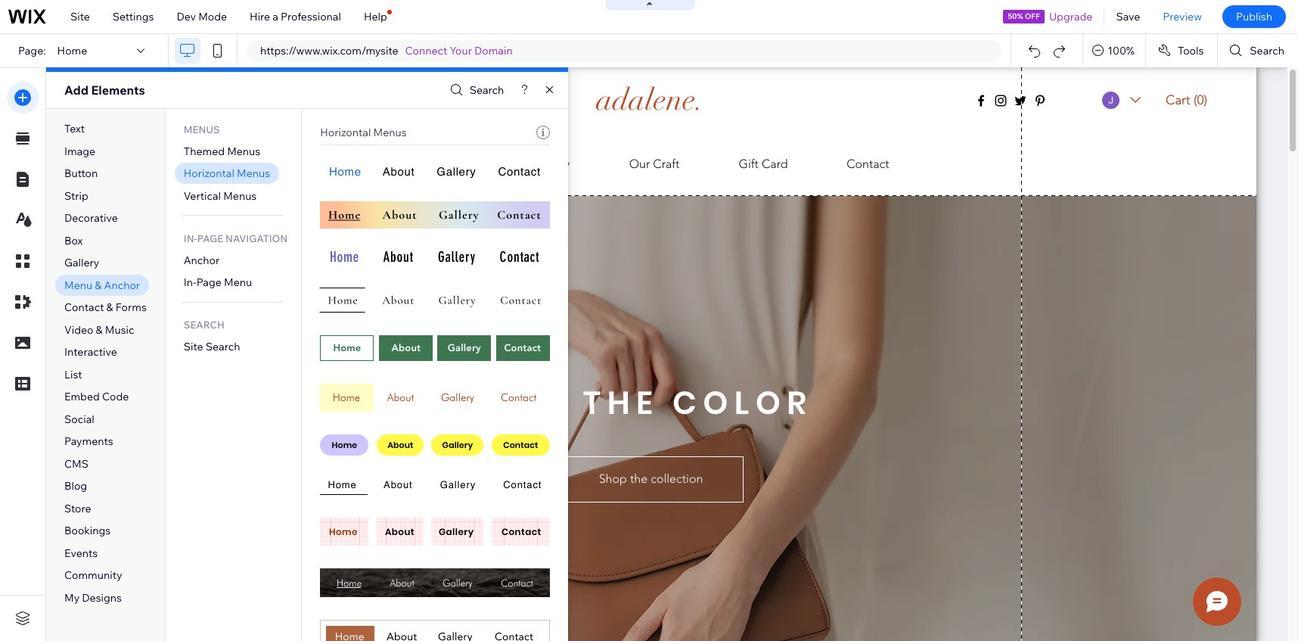 Task type: vqa. For each thing, say whether or not it's contained in the screenshot.
rightmost Menu
yes



Task type: describe. For each thing, give the bounding box(es) containing it.
search down 'in-page menu'
[[206, 340, 240, 354]]

https://www.wix.com/mysite connect your domain
[[260, 44, 513, 58]]

strip
[[64, 189, 88, 203]]

connect
[[405, 44, 448, 58]]

themed menus
[[184, 144, 261, 158]]

embed code
[[64, 390, 129, 404]]

vertical
[[184, 189, 221, 203]]

contact & forms
[[64, 301, 147, 314]]

https://www.wix.com/mysite
[[260, 44, 399, 58]]

dev
[[177, 10, 196, 23]]

embed
[[64, 390, 100, 404]]

list
[[64, 368, 82, 381]]

0 horizontal spatial search button
[[446, 79, 504, 101]]

themed
[[184, 144, 225, 158]]

tools button
[[1147, 34, 1218, 67]]

1 horizontal spatial search button
[[1219, 34, 1299, 67]]

in-page navigation
[[184, 232, 288, 244]]

designs
[[82, 591, 122, 605]]

0 horizontal spatial menu
[[64, 278, 92, 292]]

home
[[57, 44, 87, 58]]

gallery
[[64, 256, 99, 270]]

professional
[[281, 10, 341, 23]]

social
[[64, 412, 94, 426]]

search down domain
[[470, 83, 504, 97]]

upgrade
[[1050, 10, 1093, 23]]

my
[[64, 591, 80, 605]]

image
[[64, 144, 96, 158]]

blog
[[64, 479, 87, 493]]

in-page menu
[[184, 276, 252, 289]]

code
[[102, 390, 129, 404]]

elements
[[91, 82, 145, 98]]

publish button
[[1223, 5, 1287, 28]]

forms
[[116, 301, 147, 314]]

in- for in-page menu
[[184, 276, 197, 289]]

& for video
[[96, 323, 103, 337]]

preview
[[1164, 10, 1203, 23]]

100% button
[[1084, 34, 1146, 67]]

search down publish button
[[1251, 44, 1285, 58]]

events
[[64, 546, 98, 560]]

50% off
[[1008, 11, 1040, 21]]

site for site search
[[184, 340, 203, 354]]

save
[[1117, 10, 1141, 23]]

dev mode
[[177, 10, 227, 23]]

community
[[64, 569, 122, 582]]

0 vertical spatial horizontal
[[320, 126, 371, 139]]

your
[[450, 44, 472, 58]]

store
[[64, 502, 91, 515]]

& for contact
[[106, 301, 113, 314]]

1 vertical spatial horizontal menus
[[184, 167, 270, 180]]

0 vertical spatial anchor
[[184, 253, 220, 267]]

menu & anchor
[[64, 278, 140, 292]]

text
[[64, 122, 85, 136]]



Task type: locate. For each thing, give the bounding box(es) containing it.
menus
[[184, 123, 220, 135], [374, 126, 407, 139], [227, 144, 261, 158], [237, 167, 270, 180], [223, 189, 257, 203]]

1 horizontal spatial site
[[184, 340, 203, 354]]

50%
[[1008, 11, 1024, 21]]

100%
[[1108, 44, 1135, 58]]

1 vertical spatial horizontal
[[184, 167, 235, 180]]

site
[[70, 10, 90, 23], [184, 340, 203, 354]]

add elements
[[64, 82, 145, 98]]

menu down in-page navigation on the left top of page
[[224, 276, 252, 289]]

bookings
[[64, 524, 111, 538]]

publish
[[1237, 10, 1273, 23]]

2 in- from the top
[[184, 276, 197, 289]]

my designs
[[64, 591, 122, 605]]

page for menu
[[196, 276, 222, 289]]

1 vertical spatial anchor
[[104, 278, 140, 292]]

search button
[[1219, 34, 1299, 67], [446, 79, 504, 101]]

& left forms
[[106, 301, 113, 314]]

site search
[[184, 340, 240, 354]]

tools
[[1178, 44, 1204, 58]]

0 vertical spatial horizontal menus
[[320, 126, 407, 139]]

site for site
[[70, 10, 90, 23]]

0 vertical spatial page
[[197, 232, 223, 244]]

1 horizontal spatial horizontal menus
[[320, 126, 407, 139]]

domain
[[475, 44, 513, 58]]

& up contact & forms
[[95, 278, 102, 292]]

cms
[[64, 457, 89, 471]]

menu down the gallery
[[64, 278, 92, 292]]

1 vertical spatial &
[[106, 301, 113, 314]]

& for menu
[[95, 278, 102, 292]]

0 vertical spatial site
[[70, 10, 90, 23]]

interactive
[[64, 345, 117, 359]]

in- down in-page navigation on the left top of page
[[184, 276, 197, 289]]

1 vertical spatial search button
[[446, 79, 504, 101]]

0 horizontal spatial horizontal menus
[[184, 167, 270, 180]]

in- down vertical
[[184, 232, 197, 244]]

help
[[364, 10, 387, 23]]

button
[[64, 167, 98, 180]]

anchor up forms
[[104, 278, 140, 292]]

0 vertical spatial search button
[[1219, 34, 1299, 67]]

page down vertical
[[197, 232, 223, 244]]

horizontal menus
[[320, 126, 407, 139], [184, 167, 270, 180]]

0 horizontal spatial anchor
[[104, 278, 140, 292]]

navigation
[[226, 232, 288, 244]]

1 vertical spatial in-
[[184, 276, 197, 289]]

page
[[197, 232, 223, 244], [196, 276, 222, 289]]

box
[[64, 234, 83, 247]]

1 horizontal spatial horizontal
[[320, 126, 371, 139]]

preview button
[[1152, 0, 1214, 33]]

in- for in-page navigation
[[184, 232, 197, 244]]

music
[[105, 323, 134, 337]]

page down in-page navigation on the left top of page
[[196, 276, 222, 289]]

site up home
[[70, 10, 90, 23]]

0 horizontal spatial horizontal
[[184, 167, 235, 180]]

& right video
[[96, 323, 103, 337]]

payments
[[64, 435, 113, 448]]

add
[[64, 82, 88, 98]]

horizontal
[[320, 126, 371, 139], [184, 167, 235, 180]]

0 vertical spatial in-
[[184, 232, 197, 244]]

contact
[[64, 301, 104, 314]]

hire a professional
[[250, 10, 341, 23]]

off
[[1025, 11, 1040, 21]]

hire
[[250, 10, 270, 23]]

0 horizontal spatial site
[[70, 10, 90, 23]]

anchor up 'in-page menu'
[[184, 253, 220, 267]]

anchor
[[184, 253, 220, 267], [104, 278, 140, 292]]

1 in- from the top
[[184, 232, 197, 244]]

2 vertical spatial &
[[96, 323, 103, 337]]

search up site search
[[184, 319, 225, 331]]

1 vertical spatial site
[[184, 340, 203, 354]]

a
[[273, 10, 278, 23]]

search button down your
[[446, 79, 504, 101]]

decorative
[[64, 211, 118, 225]]

1 vertical spatial page
[[196, 276, 222, 289]]

1 horizontal spatial anchor
[[184, 253, 220, 267]]

video & music
[[64, 323, 134, 337]]

mode
[[198, 10, 227, 23]]

0 vertical spatial &
[[95, 278, 102, 292]]

page for navigation
[[197, 232, 223, 244]]

vertical menus
[[184, 189, 257, 203]]

search
[[1251, 44, 1285, 58], [470, 83, 504, 97], [184, 319, 225, 331], [206, 340, 240, 354]]

search button down publish at the right top of page
[[1219, 34, 1299, 67]]

settings
[[113, 10, 154, 23]]

video
[[64, 323, 93, 337]]

&
[[95, 278, 102, 292], [106, 301, 113, 314], [96, 323, 103, 337]]

save button
[[1105, 0, 1152, 33]]

1 horizontal spatial menu
[[224, 276, 252, 289]]

menu
[[224, 276, 252, 289], [64, 278, 92, 292]]

site down 'in-page menu'
[[184, 340, 203, 354]]

in-
[[184, 232, 197, 244], [184, 276, 197, 289]]



